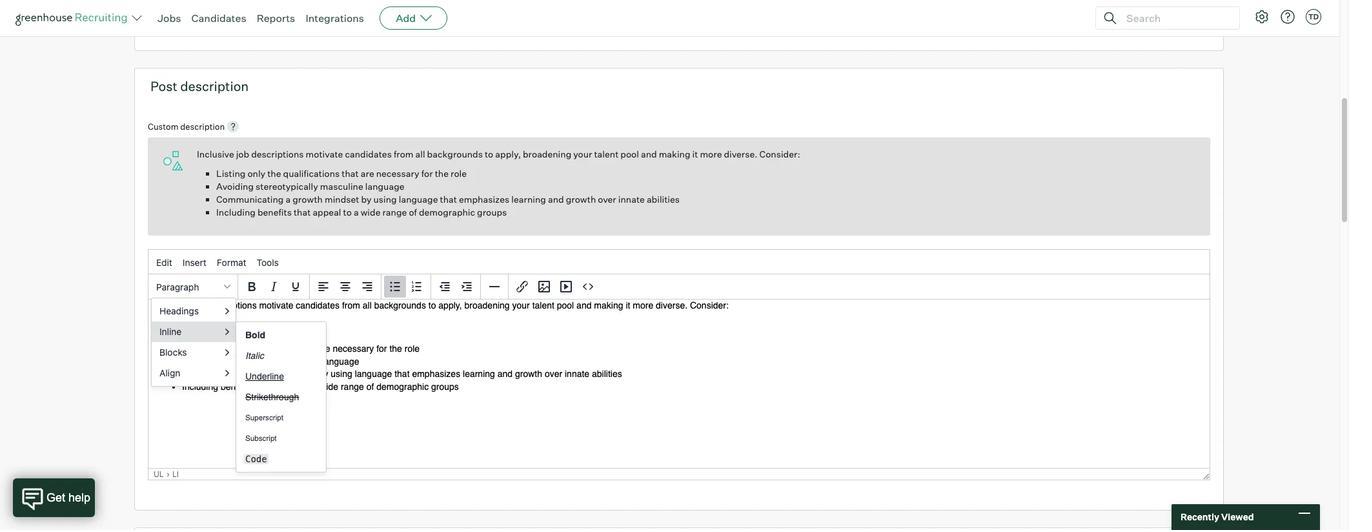 Task type: locate. For each thing, give the bounding box(es) containing it.
to down "mindset"
[[343, 207, 352, 218]]

navigation
[[154, 470, 1199, 479]]

add button
[[380, 6, 448, 30]]

paragraph
[[156, 281, 199, 292]]

language up using
[[365, 181, 405, 192]]

from
[[394, 149, 414, 160]]

1 horizontal spatial the
[[435, 168, 449, 179]]

abilities
[[647, 194, 680, 205]]

integrations
[[306, 12, 364, 25]]

1 growth from the left
[[293, 194, 323, 205]]

benefits
[[258, 207, 292, 218]]

0 horizontal spatial to
[[343, 207, 352, 218]]

jobs link
[[158, 12, 181, 25]]

0 vertical spatial description
[[180, 78, 249, 94]]

to inside listing only the qualifications that are necessary for the role avoiding stereotypically masculine language communicating a growth mindset by using language that emphasizes learning and growth over innate abilities including benefits that appeal to a wide range of demographic groups
[[343, 207, 352, 218]]

headings
[[160, 306, 199, 317]]

the right only
[[267, 168, 281, 179]]

1 the from the left
[[267, 168, 281, 179]]

a down stereotypically
[[286, 194, 291, 205]]

candidates link
[[192, 12, 246, 25]]

role
[[451, 168, 467, 179]]

wide
[[361, 207, 381, 218]]

subscript
[[245, 434, 277, 443]]

0 horizontal spatial that
[[294, 207, 311, 218]]

code
[[245, 454, 267, 464]]

description
[[180, 78, 249, 94], [180, 122, 225, 132]]

mindset
[[325, 194, 359, 205]]

backgrounds
[[427, 149, 483, 160]]

inclusive job descriptions motivate candidates from all backgrounds to apply, broadening your talent pool and making it more diverse. consider:
[[197, 149, 801, 160]]

td button
[[1304, 6, 1325, 27]]

1 vertical spatial that
[[440, 194, 457, 205]]

ul
[[154, 470, 164, 479]]

2 horizontal spatial that
[[440, 194, 457, 205]]

diverse.
[[724, 149, 758, 160]]

that left appeal
[[294, 207, 311, 218]]

blocks
[[160, 347, 187, 358]]

0 horizontal spatial a
[[286, 194, 291, 205]]

motivate
[[306, 149, 343, 160]]

language
[[365, 181, 405, 192], [399, 194, 438, 205]]

growth left over
[[566, 194, 596, 205]]

1 horizontal spatial to
[[485, 149, 494, 160]]

ul › li
[[154, 470, 179, 479]]

2 the from the left
[[435, 168, 449, 179]]

a left wide
[[354, 207, 359, 218]]

more
[[700, 149, 722, 160]]

5 toolbar from the left
[[509, 275, 602, 300]]

range
[[383, 207, 407, 218]]

growth up appeal
[[293, 194, 323, 205]]

resize image
[[1204, 474, 1210, 480]]

1 horizontal spatial that
[[342, 168, 359, 179]]

to left apply,
[[485, 149, 494, 160]]

format
[[217, 257, 246, 268]]

insert
[[183, 257, 207, 268]]

1 vertical spatial a
[[354, 207, 359, 218]]

0 horizontal spatial and
[[548, 194, 564, 205]]

growth
[[293, 194, 323, 205], [566, 194, 596, 205]]

inclusive
[[197, 149, 234, 160]]

that up masculine
[[342, 168, 359, 179]]

strikethrough
[[245, 392, 299, 402]]

td button
[[1307, 9, 1322, 25]]

a
[[286, 194, 291, 205], [354, 207, 359, 218]]

0 vertical spatial that
[[342, 168, 359, 179]]

groups
[[477, 207, 507, 218]]

menu bar containing edit
[[149, 250, 1210, 275]]

jobs
[[158, 12, 181, 25]]

and right learning
[[548, 194, 564, 205]]

description for custom description
[[180, 122, 225, 132]]

›
[[166, 470, 170, 479]]

edit
[[156, 257, 172, 268]]

1 vertical spatial description
[[180, 122, 225, 132]]

language up of
[[399, 194, 438, 205]]

0 horizontal spatial the
[[267, 168, 281, 179]]

that up demographic
[[440, 194, 457, 205]]

edit button
[[151, 251, 178, 273]]

0 vertical spatial and
[[641, 149, 657, 160]]

paragraph group
[[149, 274, 1210, 300]]

innate
[[619, 194, 645, 205]]

necessary
[[376, 168, 420, 179]]

demographic
[[419, 207, 475, 218]]

all
[[416, 149, 425, 160]]

are
[[361, 168, 374, 179]]

navigation containing ul
[[154, 470, 1199, 479]]

0 horizontal spatial growth
[[293, 194, 323, 205]]

1 vertical spatial and
[[548, 194, 564, 205]]

descriptions
[[251, 149, 304, 160]]

learning
[[512, 194, 546, 205]]

post description
[[150, 78, 249, 94]]

and inside listing only the qualifications that are necessary for the role avoiding stereotypically masculine language communicating a growth mindset by using language that emphasizes learning and growth over innate abilities including benefits that appeal to a wide range of demographic groups
[[548, 194, 564, 205]]

description up custom description
[[180, 78, 249, 94]]

avoiding
[[216, 181, 254, 192]]

custom
[[148, 122, 179, 132]]

listing
[[216, 168, 246, 179]]

the right for
[[435, 168, 449, 179]]

candidates
[[345, 149, 392, 160]]

and
[[641, 149, 657, 160], [548, 194, 564, 205]]

recently
[[1181, 512, 1220, 523]]

post
[[150, 78, 178, 94]]

over
[[598, 194, 617, 205]]

1 vertical spatial to
[[343, 207, 352, 218]]

td
[[1309, 12, 1320, 21]]

and right pool
[[641, 149, 657, 160]]

configure image
[[1255, 9, 1270, 25]]

ul button
[[154, 470, 164, 479]]

paragraph button
[[151, 276, 235, 298]]

Search text field
[[1124, 9, 1228, 27]]

description up inclusive
[[180, 122, 225, 132]]

menu bar
[[149, 250, 1210, 275]]

masculine
[[320, 181, 363, 192]]

the
[[267, 168, 281, 179], [435, 168, 449, 179]]

integrations link
[[306, 12, 364, 25]]

that
[[342, 168, 359, 179], [440, 194, 457, 205], [294, 207, 311, 218]]

toolbar
[[238, 275, 310, 300], [310, 275, 382, 300], [382, 275, 431, 300], [431, 275, 481, 300], [509, 275, 602, 300]]

talent
[[594, 149, 619, 160]]

add
[[396, 12, 416, 25]]

1 description from the top
[[180, 78, 249, 94]]

li button
[[172, 470, 179, 479]]

candidates
[[192, 12, 246, 25]]

1 horizontal spatial growth
[[566, 194, 596, 205]]

2 description from the top
[[180, 122, 225, 132]]



Task type: describe. For each thing, give the bounding box(es) containing it.
li
[[172, 470, 179, 479]]

superscript
[[245, 413, 284, 422]]

qualifications
[[283, 168, 340, 179]]

blocks menu item
[[152, 342, 236, 363]]

bold
[[245, 330, 266, 340]]

viewed
[[1222, 512, 1255, 523]]

only
[[248, 168, 266, 179]]

stereotypically
[[256, 181, 318, 192]]

underline
[[245, 371, 284, 382]]

reports link
[[257, 12, 295, 25]]

0 vertical spatial language
[[365, 181, 405, 192]]

2 vertical spatial that
[[294, 207, 311, 218]]

headings menu item
[[152, 301, 236, 322]]

4 toolbar from the left
[[431, 275, 481, 300]]

tools
[[257, 257, 279, 268]]

listing only the qualifications that are necessary for the role avoiding stereotypically masculine language communicating a growth mindset by using language that emphasizes learning and growth over innate abilities including benefits that appeal to a wide range of demographic groups
[[216, 168, 680, 218]]

0 vertical spatial a
[[286, 194, 291, 205]]

custom description
[[148, 122, 225, 132]]

1 toolbar from the left
[[238, 275, 310, 300]]

format button
[[212, 251, 252, 273]]

insert button
[[178, 251, 212, 273]]

job
[[236, 149, 249, 160]]

reports
[[257, 12, 295, 25]]

of
[[409, 207, 417, 218]]

consider:
[[760, 149, 801, 160]]

1 vertical spatial language
[[399, 194, 438, 205]]

using
[[374, 194, 397, 205]]

for
[[422, 168, 433, 179]]

2 growth from the left
[[566, 194, 596, 205]]

tools button
[[252, 251, 284, 273]]

apply,
[[496, 149, 521, 160]]

1 horizontal spatial a
[[354, 207, 359, 218]]

greenhouse recruiting image
[[16, 10, 132, 26]]

align menu item
[[152, 363, 236, 384]]

english option
[[155, 3, 187, 14]]

emphasizes
[[459, 194, 510, 205]]

2 toolbar from the left
[[310, 275, 382, 300]]

inline
[[160, 326, 182, 337]]

it
[[693, 149, 698, 160]]

0 vertical spatial to
[[485, 149, 494, 160]]

your
[[574, 149, 592, 160]]

3 toolbar from the left
[[382, 275, 431, 300]]

inline menu item
[[152, 322, 236, 342]]

making
[[659, 149, 691, 160]]

broadening
[[523, 149, 572, 160]]

english
[[155, 3, 187, 14]]

align
[[160, 368, 180, 379]]

pool
[[621, 149, 639, 160]]

including
[[216, 207, 256, 218]]

recently viewed
[[1181, 512, 1255, 523]]

by
[[361, 194, 372, 205]]

appeal
[[313, 207, 341, 218]]

communicating
[[216, 194, 284, 205]]

description for post description
[[180, 78, 249, 94]]

1 horizontal spatial and
[[641, 149, 657, 160]]

italic
[[245, 351, 264, 361]]



Task type: vqa. For each thing, say whether or not it's contained in the screenshot.
innate
yes



